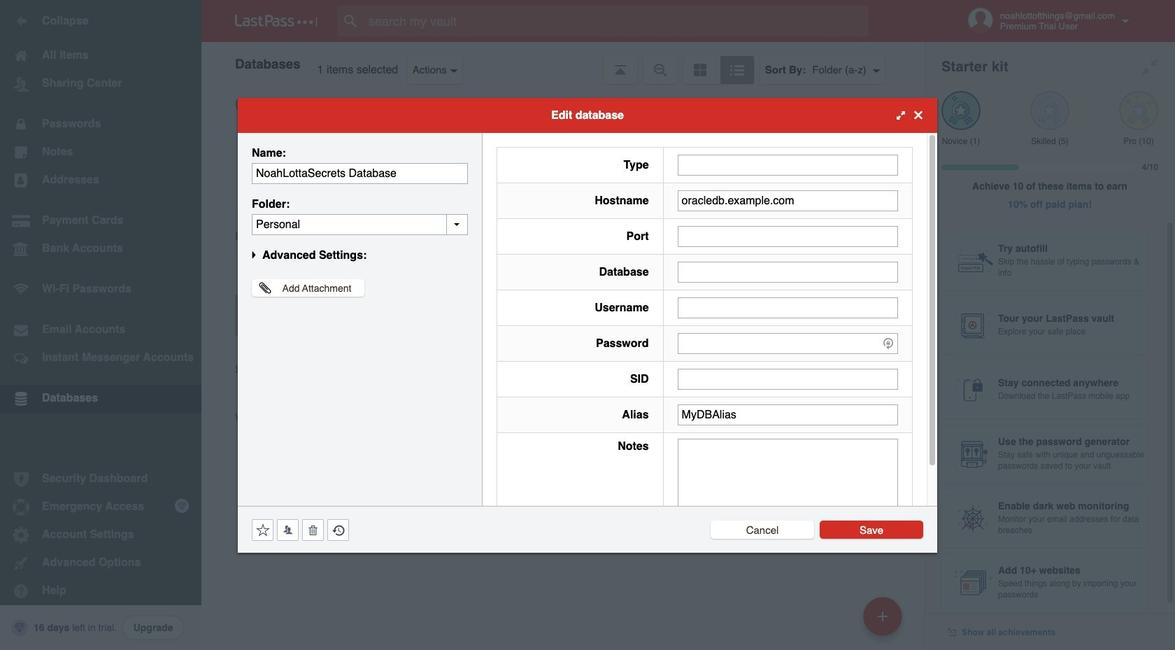 Task type: locate. For each thing, give the bounding box(es) containing it.
None text field
[[678, 154, 898, 175], [252, 163, 468, 184], [252, 214, 468, 235], [678, 261, 898, 282], [678, 404, 898, 425], [678, 154, 898, 175], [252, 163, 468, 184], [252, 214, 468, 235], [678, 261, 898, 282], [678, 404, 898, 425]]

main navigation navigation
[[0, 0, 202, 650]]

lastpass image
[[235, 15, 318, 27]]

dialog
[[238, 98, 938, 552]]

new item image
[[878, 611, 888, 621]]

None password field
[[678, 333, 898, 354]]

None text field
[[678, 190, 898, 211], [678, 226, 898, 247], [678, 297, 898, 318], [678, 368, 898, 389], [678, 438, 898, 525], [678, 190, 898, 211], [678, 226, 898, 247], [678, 297, 898, 318], [678, 368, 898, 389], [678, 438, 898, 525]]



Task type: describe. For each thing, give the bounding box(es) containing it.
vault options navigation
[[202, 42, 925, 84]]

search my vault text field
[[337, 6, 896, 36]]

Search search field
[[337, 6, 896, 36]]

new item navigation
[[859, 593, 911, 650]]



